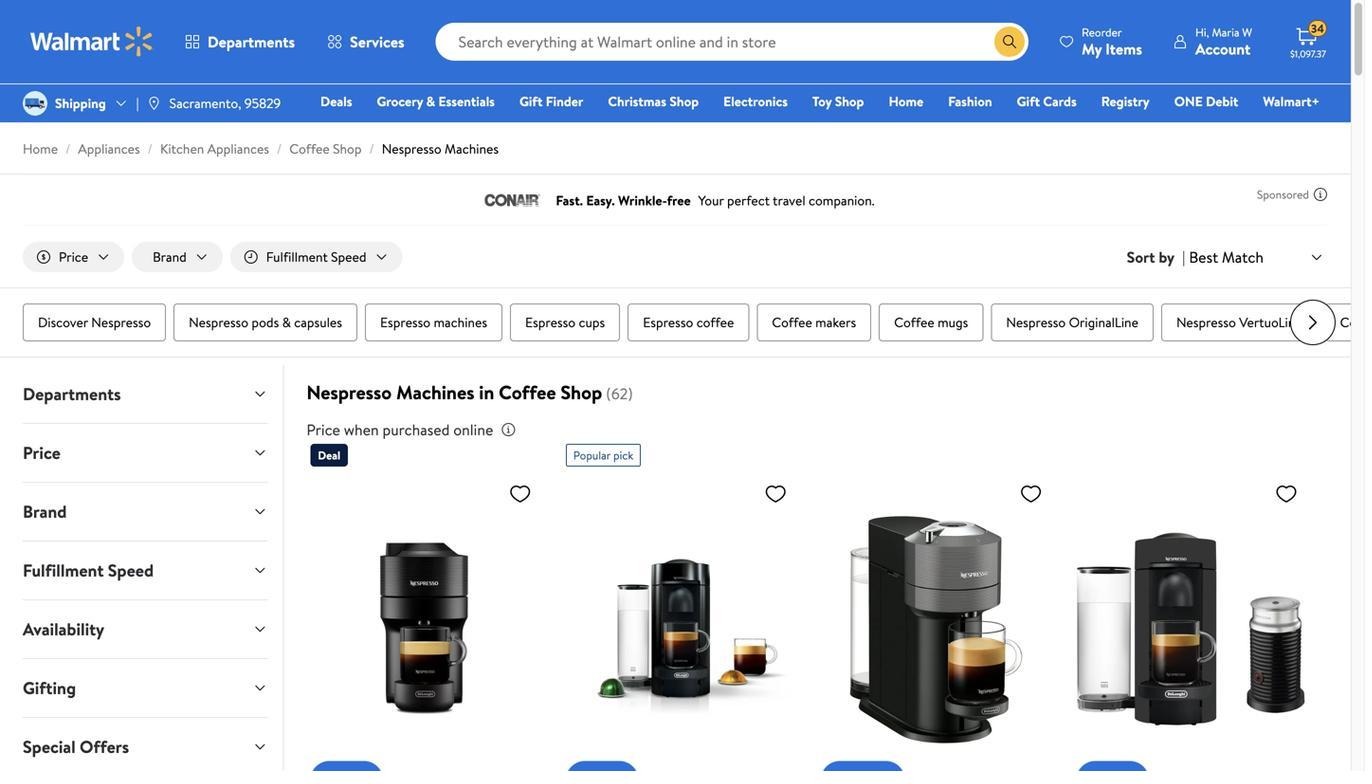 Task type: vqa. For each thing, say whether or not it's contained in the screenshot.
Subtotal $98.99's THE SUBTOTAL
no



Task type: describe. For each thing, give the bounding box(es) containing it.
1 horizontal spatial home link
[[881, 91, 932, 111]]

speed inside sort and filter section element
[[331, 248, 367, 266]]

services
[[350, 31, 405, 52]]

nespresso by delonghi vertuo next premium coffee and espresso maker in gray, env120gy image
[[821, 474, 1050, 771]]

nespresso down grocery on the left of page
[[382, 139, 442, 158]]

one debit link
[[1166, 91, 1247, 111]]

christmas
[[608, 92, 667, 110]]

fulfillment inside sort and filter section element
[[266, 248, 328, 266]]

one
[[1175, 92, 1203, 110]]

gift finder link
[[511, 91, 592, 111]]

nespresso for pods
[[189, 313, 249, 332]]

fulfillment speed inside sort and filter section element
[[266, 248, 367, 266]]

christmas shop link
[[600, 91, 708, 111]]

legal information image
[[501, 422, 516, 437]]

by
[[1159, 247, 1175, 267]]

sacramento, 95829
[[169, 94, 281, 112]]

coffee makers link
[[757, 304, 872, 341]]

gifting tab
[[8, 659, 283, 717]]

home for home
[[889, 92, 924, 110]]

1 vertical spatial machines
[[396, 379, 475, 406]]

coffee
[[697, 313, 734, 332]]

fulfillment speed tab
[[8, 542, 283, 599]]

fashion link
[[940, 91, 1001, 111]]

best
[[1190, 246, 1219, 267]]

grocery
[[377, 92, 423, 110]]

sort and filter section element
[[0, 227, 1351, 287]]

espresso for espresso coffee
[[643, 313, 694, 332]]

gifting
[[23, 676, 76, 700]]

0 vertical spatial departments button
[[169, 19, 311, 64]]

deals
[[321, 92, 352, 110]]

nespresso pods & capsules
[[189, 313, 342, 332]]

95829
[[245, 94, 281, 112]]

coffee left "mugs"
[[895, 313, 935, 332]]

nespresso for originalline
[[1007, 313, 1066, 332]]

home for home / appliances / kitchen appliances / coffee shop / nespresso machines
[[23, 139, 58, 158]]

hi, maria w account
[[1196, 24, 1253, 59]]

sacramento,
[[169, 94, 241, 112]]

special offers button
[[8, 718, 283, 771]]

1 vertical spatial price
[[307, 419, 340, 440]]

finder
[[546, 92, 584, 110]]

kitchen
[[160, 139, 204, 158]]

w
[[1243, 24, 1253, 40]]

electronics link
[[715, 91, 797, 111]]

cups
[[579, 313, 605, 332]]

discover
[[38, 313, 88, 332]]

espresso cups
[[525, 313, 605, 332]]

debit
[[1206, 92, 1239, 110]]

price when purchased online
[[307, 419, 493, 440]]

brand inside sort and filter section element
[[153, 248, 187, 266]]

special offers
[[23, 735, 129, 759]]

grocery & essentials link
[[368, 91, 504, 111]]

4 / from the left
[[369, 139, 374, 158]]

toy shop link
[[804, 91, 873, 111]]

offers
[[80, 735, 129, 759]]

sort by |
[[1127, 247, 1186, 267]]

grocery & essentials
[[377, 92, 495, 110]]

espresso coffee link
[[628, 304, 750, 341]]

coffee left makers
[[772, 313, 813, 332]]

coffee mugs
[[895, 313, 969, 332]]

purchased
[[383, 419, 450, 440]]

(62)
[[606, 383, 633, 404]]

1 vertical spatial fulfillment speed button
[[8, 542, 283, 599]]

ad disclaimer and feedback image
[[1313, 187, 1329, 202]]

1 vertical spatial brand button
[[8, 483, 283, 541]]

gift finder
[[520, 92, 584, 110]]

shop down 'deals' link
[[333, 139, 362, 158]]

espresso for espresso cups
[[525, 313, 576, 332]]

0 vertical spatial departments
[[208, 31, 295, 52]]

popular
[[574, 447, 611, 463]]

1 vertical spatial departments button
[[8, 365, 283, 423]]

in
[[479, 379, 494, 406]]

brand tab
[[8, 483, 283, 541]]

0 vertical spatial |
[[136, 94, 139, 112]]

sponsored
[[1258, 186, 1310, 202]]

toy
[[813, 92, 832, 110]]

de'longhi nespresso vertuoplus coffee & espresso single-serve machine in black matte and aeroccino milk frothier in black image
[[1077, 474, 1306, 771]]

gift for gift cards
[[1017, 92, 1040, 110]]

price inside tab
[[23, 441, 61, 465]]

espresso cups link
[[510, 304, 620, 341]]

account
[[1196, 38, 1251, 59]]

discover nespresso
[[38, 313, 151, 332]]

nespresso vertuo plus coffee and espresso maker by de'longhi, black image
[[566, 474, 795, 771]]

walmart image
[[30, 27, 154, 57]]

maria
[[1212, 24, 1240, 40]]

vertuoline
[[1240, 313, 1303, 332]]

reorder my items
[[1082, 24, 1143, 59]]

departments inside tab
[[23, 382, 121, 406]]

add to favorites list, nespresso by delonghi vertuo next premium coffee and espresso maker in gray, env120gy image
[[1020, 482, 1043, 506]]

espresso machines link
[[365, 304, 503, 341]]

price inside sort and filter section element
[[59, 248, 88, 266]]

my
[[1082, 38, 1102, 59]]

nespresso right discover
[[91, 313, 151, 332]]

nespresso originalline link
[[991, 304, 1154, 341]]

machines
[[434, 313, 487, 332]]

Search search field
[[436, 23, 1029, 61]]

shop left (62) on the left of page
[[561, 379, 602, 406]]

makers
[[816, 313, 857, 332]]

availability tab
[[8, 600, 283, 658]]

2 appliances from the left
[[207, 139, 269, 158]]

cards
[[1044, 92, 1077, 110]]

pods
[[252, 313, 279, 332]]

availability
[[23, 617, 104, 641]]

special
[[23, 735, 76, 759]]



Task type: locate. For each thing, give the bounding box(es) containing it.
machines down essentials
[[445, 139, 499, 158]]

fulfillment up capsules
[[266, 248, 328, 266]]

| inside sort and filter section element
[[1183, 247, 1186, 267]]

walmart+
[[1264, 92, 1320, 110]]

0 vertical spatial brand
[[153, 248, 187, 266]]

hi,
[[1196, 24, 1210, 40]]

add to favorites list, nespresso vertuo pop by de'longhi coffee and espresso maker with coffee tasting set, black image
[[509, 482, 532, 506]]

fulfillment speed up capsules
[[266, 248, 367, 266]]

0 horizontal spatial home link
[[23, 139, 58, 158]]

departments button up price tab on the left of the page
[[8, 365, 283, 423]]

home link
[[881, 91, 932, 111], [23, 139, 58, 158]]

/ left kitchen
[[148, 139, 153, 158]]

coffee mugs link
[[879, 304, 984, 341]]

kitchen appliances link
[[160, 139, 269, 158]]

0 vertical spatial fulfillment speed
[[266, 248, 367, 266]]

speed up capsules
[[331, 248, 367, 266]]

shop right toy
[[835, 92, 864, 110]]

toy shop
[[813, 92, 864, 110]]

reorder
[[1082, 24, 1122, 40]]

appliances down sacramento, 95829
[[207, 139, 269, 158]]

espresso left cups
[[525, 313, 576, 332]]

2 vertical spatial price
[[23, 441, 61, 465]]

home / appliances / kitchen appliances / coffee shop / nespresso machines
[[23, 139, 499, 158]]

1 appliances from the left
[[78, 139, 140, 158]]

services button
[[311, 19, 421, 64]]

1 vertical spatial |
[[1183, 247, 1186, 267]]

next slide for chipmodule list image
[[1291, 300, 1336, 345]]

appliances
[[78, 139, 140, 158], [207, 139, 269, 158]]

fulfillment speed up availability
[[23, 559, 154, 582]]

speed inside tab
[[108, 559, 154, 582]]

0 vertical spatial machines
[[445, 139, 499, 158]]

0 horizontal spatial appliances
[[78, 139, 140, 158]]

espresso machines
[[380, 313, 487, 332]]

home
[[889, 92, 924, 110], [23, 139, 58, 158]]

1 horizontal spatial |
[[1183, 247, 1186, 267]]

coffee shop link
[[289, 139, 362, 158]]

1 gift from the left
[[520, 92, 543, 110]]

1 vertical spatial home link
[[23, 139, 58, 158]]

 image
[[147, 96, 162, 111]]

special offers tab
[[8, 718, 283, 771]]

1 vertical spatial departments
[[23, 382, 121, 406]]

0 vertical spatial brand button
[[132, 242, 223, 272]]

price button up discover
[[23, 242, 124, 272]]

nespresso machines in coffee shop (62)
[[307, 379, 633, 406]]

/ left coffee shop link
[[277, 139, 282, 158]]

nespresso up when
[[307, 379, 392, 406]]

0 horizontal spatial espresso
[[380, 313, 431, 332]]

 image
[[23, 91, 47, 116]]

1 vertical spatial &
[[282, 313, 291, 332]]

appliances link
[[78, 139, 140, 158]]

nespresso pods & capsules link
[[174, 304, 358, 341]]

1 horizontal spatial brand
[[153, 248, 187, 266]]

0 vertical spatial speed
[[331, 248, 367, 266]]

add to favorites list, nespresso vertuo plus coffee and espresso maker by de'longhi, black image
[[765, 482, 787, 506]]

sort
[[1127, 247, 1156, 267]]

nespresso left the pods
[[189, 313, 249, 332]]

| right by
[[1183, 247, 1186, 267]]

brand button
[[132, 242, 223, 272], [8, 483, 283, 541]]

fulfillment speed button up availability 'dropdown button'
[[8, 542, 283, 599]]

gift left finder
[[520, 92, 543, 110]]

fulfillment speed
[[266, 248, 367, 266], [23, 559, 154, 582]]

fashion
[[949, 92, 993, 110]]

brand
[[153, 248, 187, 266], [23, 500, 67, 524]]

machines up purchased
[[396, 379, 475, 406]]

originalline
[[1069, 313, 1139, 332]]

registry link
[[1093, 91, 1159, 111]]

coffee down 'deals' link
[[289, 139, 330, 158]]

coffee right in
[[499, 379, 556, 406]]

1 vertical spatial price button
[[8, 424, 283, 482]]

essentials
[[439, 92, 495, 110]]

nespresso vertuo pop by de'longhi coffee and espresso maker with coffee tasting set, black image
[[310, 474, 539, 771]]

& right the pods
[[282, 313, 291, 332]]

1 horizontal spatial &
[[426, 92, 435, 110]]

nespresso for machines
[[307, 379, 392, 406]]

fulfillment speed button up capsules
[[230, 242, 403, 272]]

nespresso left "vertuoline"
[[1177, 313, 1237, 332]]

1 vertical spatial fulfillment
[[23, 559, 104, 582]]

&
[[426, 92, 435, 110], [282, 313, 291, 332]]

0 vertical spatial home
[[889, 92, 924, 110]]

brand inside tab
[[23, 500, 67, 524]]

1 horizontal spatial appliances
[[207, 139, 269, 158]]

nespresso
[[382, 139, 442, 158], [91, 313, 151, 332], [189, 313, 249, 332], [1007, 313, 1066, 332], [1177, 313, 1237, 332], [307, 379, 392, 406]]

mugs
[[938, 313, 969, 332]]

search icon image
[[1002, 34, 1018, 49]]

0 vertical spatial home link
[[881, 91, 932, 111]]

registry
[[1102, 92, 1150, 110]]

/
[[66, 139, 71, 158], [148, 139, 153, 158], [277, 139, 282, 158], [369, 139, 374, 158]]

nespresso originalline
[[1007, 313, 1139, 332]]

0 horizontal spatial brand
[[23, 500, 67, 524]]

1 vertical spatial speed
[[108, 559, 154, 582]]

2 horizontal spatial espresso
[[643, 313, 694, 332]]

home inside home link
[[889, 92, 924, 110]]

departments
[[208, 31, 295, 52], [23, 382, 121, 406]]

departments button up sacramento, 95829
[[169, 19, 311, 64]]

1 horizontal spatial home
[[889, 92, 924, 110]]

home down shipping
[[23, 139, 58, 158]]

2 gift from the left
[[1017, 92, 1040, 110]]

add to favorites list, de'longhi nespresso vertuoplus coffee & espresso single-serve machine in black matte and aeroccino milk frothier in black image
[[1276, 482, 1298, 506]]

fulfillment speed inside tab
[[23, 559, 154, 582]]

when
[[344, 419, 379, 440]]

gift for gift finder
[[520, 92, 543, 110]]

$1,097.37
[[1291, 47, 1327, 60]]

0 vertical spatial price
[[59, 248, 88, 266]]

0 vertical spatial fulfillment
[[266, 248, 328, 266]]

0 horizontal spatial fulfillment speed
[[23, 559, 154, 582]]

1 horizontal spatial gift
[[1017, 92, 1040, 110]]

shipping
[[55, 94, 106, 112]]

deal
[[318, 447, 341, 463]]

price button down departments tab at the left of the page
[[8, 424, 283, 482]]

discover nespresso link
[[23, 304, 166, 341]]

fulfillment up availability
[[23, 559, 104, 582]]

fulfillment speed button
[[230, 242, 403, 272], [8, 542, 283, 599]]

1 horizontal spatial fulfillment
[[266, 248, 328, 266]]

espresso left "coffee"
[[643, 313, 694, 332]]

coffee
[[289, 139, 330, 158], [772, 313, 813, 332], [895, 313, 935, 332], [499, 379, 556, 406]]

departments tab
[[8, 365, 283, 423]]

capsules
[[294, 313, 342, 332]]

0 horizontal spatial &
[[282, 313, 291, 332]]

coffee makers
[[772, 313, 857, 332]]

0 horizontal spatial departments
[[23, 382, 121, 406]]

/ right coffee shop link
[[369, 139, 374, 158]]

3 / from the left
[[277, 139, 282, 158]]

1 horizontal spatial speed
[[331, 248, 367, 266]]

add to cart image
[[574, 769, 596, 771]]

espresso for espresso machines
[[380, 313, 431, 332]]

1 horizontal spatial fulfillment speed
[[266, 248, 367, 266]]

departments down discover
[[23, 382, 121, 406]]

price
[[59, 248, 88, 266], [307, 419, 340, 440], [23, 441, 61, 465]]

espresso left machines
[[380, 313, 431, 332]]

0 horizontal spatial |
[[136, 94, 139, 112]]

gift cards
[[1017, 92, 1077, 110]]

nespresso for vertuoline
[[1177, 313, 1237, 332]]

espresso inside "link"
[[525, 313, 576, 332]]

best match button
[[1186, 245, 1329, 270]]

home link left fashion
[[881, 91, 932, 111]]

shop right christmas
[[670, 92, 699, 110]]

2 / from the left
[[148, 139, 153, 158]]

match
[[1222, 246, 1264, 267]]

1 espresso from the left
[[380, 313, 431, 332]]

| up 'appliances' link
[[136, 94, 139, 112]]

nespresso vertuoline link
[[1162, 304, 1318, 341]]

espresso coffee
[[643, 313, 734, 332]]

gifting button
[[8, 659, 283, 717]]

departments button
[[169, 19, 311, 64], [8, 365, 283, 423]]

0 horizontal spatial fulfillment
[[23, 559, 104, 582]]

deals link
[[312, 91, 361, 111]]

|
[[136, 94, 139, 112], [1183, 247, 1186, 267]]

nespresso left originalline
[[1007, 313, 1066, 332]]

coff link
[[1325, 304, 1366, 341]]

electronics
[[724, 92, 788, 110]]

fulfillment inside tab
[[23, 559, 104, 582]]

0 horizontal spatial gift
[[520, 92, 543, 110]]

nespresso vertuoline
[[1177, 313, 1303, 332]]

0 horizontal spatial home
[[23, 139, 58, 158]]

shop
[[670, 92, 699, 110], [835, 92, 864, 110], [333, 139, 362, 158], [561, 379, 602, 406]]

nespresso machines link
[[382, 139, 499, 158]]

0 vertical spatial &
[[426, 92, 435, 110]]

popular pick
[[574, 447, 634, 463]]

price button
[[23, 242, 124, 272], [8, 424, 283, 482]]

home left fashion
[[889, 92, 924, 110]]

one debit
[[1175, 92, 1239, 110]]

christmas shop
[[608, 92, 699, 110]]

espresso
[[380, 313, 431, 332], [525, 313, 576, 332], [643, 313, 694, 332]]

1 vertical spatial fulfillment speed
[[23, 559, 154, 582]]

home link down shipping
[[23, 139, 58, 158]]

pick
[[614, 447, 634, 463]]

1 vertical spatial home
[[23, 139, 58, 158]]

Walmart Site-Wide search field
[[436, 23, 1029, 61]]

& right grocery on the left of page
[[426, 92, 435, 110]]

0 vertical spatial fulfillment speed button
[[230, 242, 403, 272]]

appliances down shipping
[[78, 139, 140, 158]]

walmart+ link
[[1255, 91, 1329, 111]]

machines
[[445, 139, 499, 158], [396, 379, 475, 406]]

1 / from the left
[[66, 139, 71, 158]]

1 vertical spatial brand
[[23, 500, 67, 524]]

price tab
[[8, 424, 283, 482]]

gift left cards at the top of page
[[1017, 92, 1040, 110]]

1 horizontal spatial espresso
[[525, 313, 576, 332]]

34
[[1312, 21, 1325, 37]]

0 vertical spatial price button
[[23, 242, 124, 272]]

speed down brand tab
[[108, 559, 154, 582]]

online
[[454, 419, 493, 440]]

2 espresso from the left
[[525, 313, 576, 332]]

availability button
[[8, 600, 283, 658]]

1 horizontal spatial departments
[[208, 31, 295, 52]]

best match
[[1190, 246, 1264, 267]]

gift cards link
[[1009, 91, 1086, 111]]

/ left 'appliances' link
[[66, 139, 71, 158]]

items
[[1106, 38, 1143, 59]]

departments up 95829
[[208, 31, 295, 52]]

0 horizontal spatial speed
[[108, 559, 154, 582]]

3 espresso from the left
[[643, 313, 694, 332]]



